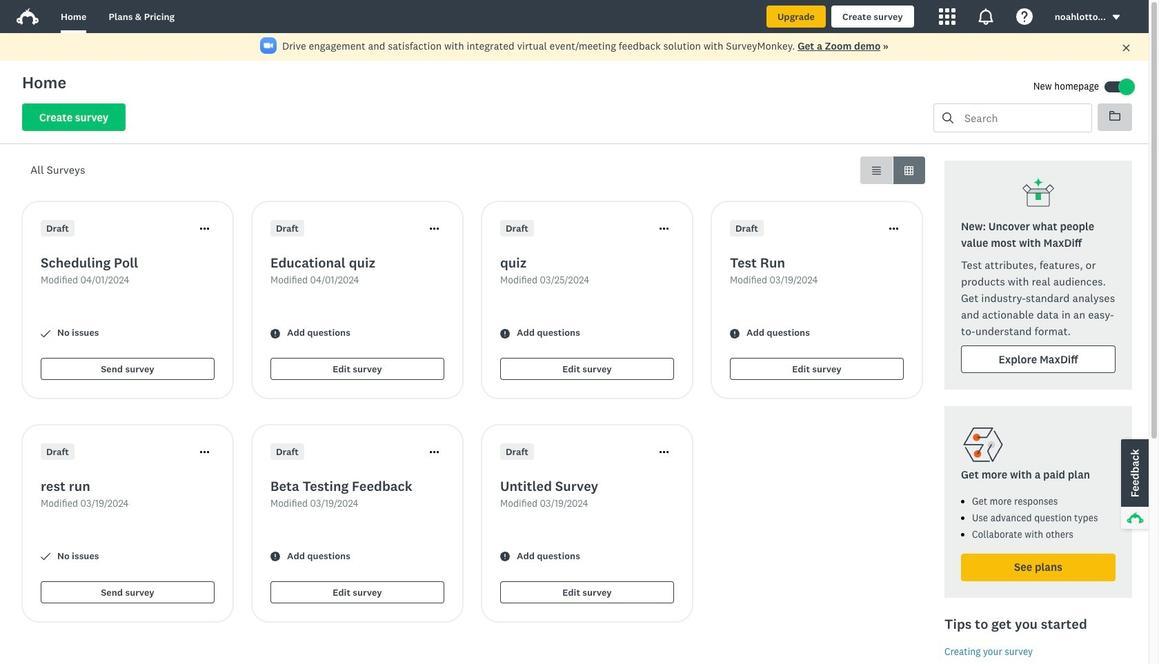 Task type: locate. For each thing, give the bounding box(es) containing it.
no issues image
[[41, 329, 50, 339], [41, 553, 50, 562]]

group
[[861, 157, 926, 184]]

1 no issues image from the top
[[41, 329, 50, 339]]

folders image
[[1110, 111, 1121, 121]]

brand logo image
[[17, 6, 39, 28], [17, 8, 39, 25]]

warning image
[[500, 329, 510, 339], [500, 553, 510, 562]]

max diff icon image
[[1022, 177, 1055, 211]]

search image
[[943, 113, 954, 124]]

1 vertical spatial warning image
[[500, 553, 510, 562]]

products icon image
[[939, 8, 956, 25], [939, 8, 956, 25]]

0 vertical spatial no issues image
[[41, 329, 50, 339]]

warning image
[[271, 329, 280, 339], [730, 329, 740, 339], [271, 553, 280, 562]]

0 vertical spatial warning image
[[500, 329, 510, 339]]

2 no issues image from the top
[[41, 553, 50, 562]]

help icon image
[[1017, 8, 1033, 25]]

1 vertical spatial no issues image
[[41, 553, 50, 562]]

dropdown arrow icon image
[[1112, 13, 1122, 22], [1113, 15, 1121, 20]]



Task type: describe. For each thing, give the bounding box(es) containing it.
1 warning image from the top
[[500, 329, 510, 339]]

folders image
[[1110, 110, 1121, 121]]

notification center icon image
[[978, 8, 995, 25]]

2 brand logo image from the top
[[17, 8, 39, 25]]

response based pricing icon image
[[962, 423, 1006, 467]]

Search text field
[[954, 104, 1092, 132]]

search image
[[943, 113, 954, 124]]

2 warning image from the top
[[500, 553, 510, 562]]

1 brand logo image from the top
[[17, 6, 39, 28]]

x image
[[1122, 44, 1131, 52]]



Task type: vqa. For each thing, say whether or not it's contained in the screenshot.
second Brand logo from the top
yes



